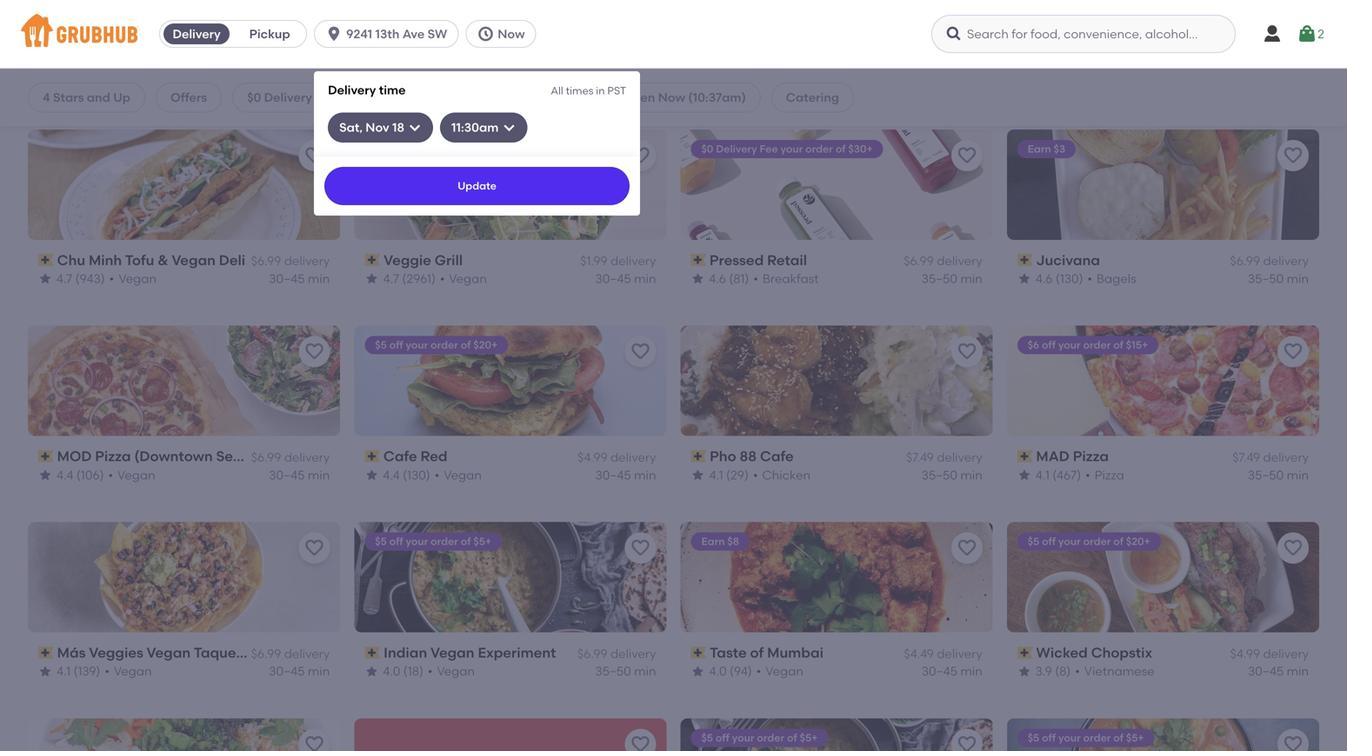 Task type: describe. For each thing, give the bounding box(es) containing it.
(943)
[[76, 271, 105, 286]]

• for pho 88 cafe
[[753, 468, 758, 483]]

times
[[566, 84, 594, 97]]

star icon image for veggie grill
[[365, 272, 379, 286]]

30–45 for wicked chopstix
[[1249, 664, 1284, 679]]

35–50 for jucivana
[[1248, 271, 1284, 286]]

vegan right &
[[172, 252, 216, 269]]

3.9
[[1036, 664, 1053, 679]]

chicken
[[763, 468, 811, 483]]

4.6 (130)
[[1036, 271, 1084, 286]]

veggies
[[89, 645, 143, 662]]

update
[[458, 180, 497, 192]]

pho 88 cafe
[[710, 448, 794, 465]]

delivery button
[[160, 20, 233, 48]]

vegan right 'indian'
[[430, 645, 474, 662]]

retail
[[768, 252, 808, 269]]

• vegan for of
[[757, 664, 804, 679]]

$4.99 delivery for cafe red
[[578, 450, 656, 465]]

$0 for $0 delivery
[[247, 90, 261, 105]]

35–50 min for mad pizza
[[1248, 468, 1309, 483]]

min for veggie grill
[[634, 271, 656, 286]]

subscription pass image for mod pizza (downtown seattle)
[[38, 451, 54, 463]]

88
[[740, 448, 757, 465]]

pickup
[[249, 27, 290, 41]]

bagels
[[1097, 271, 1137, 286]]

subscription pass image for wicked chopstix
[[1018, 647, 1033, 659]]

fee
[[760, 142, 778, 155]]

$6
[[1028, 339, 1040, 352]]

delivery for jucivana
[[1264, 254, 1309, 268]]

subscription pass image for chu minh tofu & vegan deli
[[38, 254, 54, 266]]

4.4 (130)
[[383, 468, 430, 483]]

indian
[[384, 645, 427, 662]]

(18)
[[403, 664, 424, 679]]

your right the $6
[[1059, 339, 1081, 352]]

now button
[[466, 20, 543, 48]]

star icon image for jucivana
[[1018, 272, 1032, 286]]

pst
[[608, 84, 626, 97]]

4.0 for taste of mumbai
[[709, 664, 727, 679]]

grubhub+
[[522, 90, 583, 105]]

min for mod pizza (downtown seattle)
[[308, 468, 330, 483]]

tofu
[[125, 252, 154, 269]]

vegan for más veggies vegan taqueria
[[114, 664, 152, 679]]

star icon image for mad pizza
[[1018, 468, 1032, 482]]

stars
[[53, 90, 84, 105]]

$20+ for cafe red
[[474, 339, 498, 352]]

delivery down 'pickup'
[[264, 90, 312, 105]]

your down (94)
[[732, 732, 755, 745]]

less
[[435, 90, 461, 105]]

earn for jucivana
[[1028, 142, 1052, 155]]

offers
[[171, 90, 207, 105]]

up
[[113, 90, 131, 105]]

&
[[158, 252, 168, 269]]

2 cafe from the left
[[760, 448, 794, 465]]

$20+ for wicked chopstix
[[1127, 536, 1151, 548]]

30 minutes or less
[[352, 90, 461, 105]]

30–45 min for chu minh tofu & vegan deli
[[269, 271, 330, 286]]

• vietnamese
[[1076, 664, 1155, 679]]

$4.49 delivery
[[904, 647, 983, 662]]

pizza for mad
[[1073, 448, 1109, 465]]

wicked
[[1037, 645, 1088, 662]]

$6.99 for más veggies vegan taqueria
[[251, 647, 281, 662]]

pizza for mod
[[95, 448, 131, 465]]

star icon image for pho 88 cafe
[[691, 468, 705, 482]]

order down red
[[431, 536, 458, 548]]

main navigation navigation
[[0, 0, 1348, 752]]

wicked chopstix
[[1037, 645, 1153, 662]]

pressed retail
[[710, 252, 808, 269]]

• vegan for grill
[[440, 271, 487, 286]]

$7.49 delivery for pho 88 cafe
[[907, 450, 983, 465]]

sw
[[428, 27, 447, 41]]

2
[[1318, 26, 1325, 41]]

4.6 (81)
[[709, 271, 750, 286]]

your down (8)
[[1059, 732, 1081, 745]]

4.6 for jucivana
[[1036, 271, 1053, 286]]

$6.99 delivery for jucivana
[[1231, 254, 1309, 268]]

$6.99 delivery for más veggies vegan taqueria
[[251, 647, 330, 662]]

min for taste of mumbai
[[961, 664, 983, 679]]

results
[[51, 95, 102, 114]]

$4.99 for wicked chopstix
[[1231, 647, 1261, 662]]

mod pizza (downtown seattle)
[[57, 448, 271, 465]]

order down • pizza
[[1084, 536, 1111, 548]]

$30+
[[849, 142, 873, 155]]

0 horizontal spatial $5 off your order of $5+
[[375, 536, 492, 548]]

breakfast
[[763, 271, 819, 286]]

• for taste of mumbai
[[757, 664, 761, 679]]

indian vegan experiment
[[384, 645, 556, 662]]

earn $3
[[1028, 142, 1066, 155]]

30–45 min for wicked chopstix
[[1249, 664, 1309, 679]]

$6.99 delivery for pressed retail
[[904, 254, 983, 268]]

minutes
[[370, 90, 417, 105]]

all times in pst
[[551, 84, 626, 97]]

$5 off your order of $20+ for red
[[375, 339, 498, 352]]

9241 13th ave sw
[[346, 27, 447, 41]]

delivery up sat,
[[328, 83, 376, 97]]

$6 off your order of $15+
[[1028, 339, 1149, 352]]

taqueria
[[194, 645, 255, 662]]

star icon image for indian vegan experiment
[[365, 665, 379, 679]]

4.1 (467)
[[1036, 468, 1082, 483]]

$1.99
[[580, 254, 608, 268]]

open
[[623, 90, 655, 105]]

star icon image for wicked chopstix
[[1018, 665, 1032, 679]]

vegan for chu minh tofu & vegan deli
[[119, 271, 157, 286]]

your down (2961)
[[406, 339, 428, 352]]

35–50 min for pressed retail
[[922, 271, 983, 286]]

35–50 min for pho 88 cafe
[[922, 468, 983, 483]]

1 horizontal spatial $5+
[[800, 732, 818, 745]]

pressed
[[710, 252, 764, 269]]

• for veggie grill
[[440, 271, 445, 286]]

star icon image for más veggies vegan taqueria
[[38, 665, 52, 679]]

(81)
[[730, 271, 750, 286]]

taste of mumbai
[[710, 645, 824, 662]]

• pizza
[[1086, 468, 1125, 483]]

más veggies vegan taqueria
[[57, 645, 255, 662]]

18
[[392, 120, 405, 135]]

$5 down 3.9
[[1028, 732, 1040, 745]]

veggie grill
[[384, 252, 463, 269]]

vegan for veggie grill
[[449, 271, 487, 286]]

$7.49 for mad pizza
[[1233, 450, 1261, 465]]

all
[[551, 84, 564, 97]]

• vegan for minh
[[110, 271, 157, 286]]

delivery for wicked chopstix
[[1264, 647, 1309, 662]]

(2961)
[[402, 271, 436, 286]]

delivery for veggie grill
[[611, 254, 656, 268]]

delivery for pressed retail
[[937, 254, 983, 268]]

4.4 for mod pizza (downtown seattle)
[[57, 468, 74, 483]]

(8)
[[1056, 664, 1071, 679]]

$6.99 delivery for mod pizza (downtown seattle)
[[251, 450, 330, 465]]

your down (467)
[[1059, 536, 1081, 548]]

• for mod pizza (downtown seattle)
[[108, 468, 113, 483]]

4.4 for cafe red
[[383, 468, 400, 483]]

4.7 (2961)
[[383, 271, 436, 286]]

$5 for indian vegan experiment
[[375, 536, 387, 548]]

chu
[[57, 252, 85, 269]]

1 vertical spatial now
[[658, 90, 686, 105]]

min for chu minh tofu & vegan deli
[[308, 271, 330, 286]]

30–45 min for cafe red
[[596, 468, 656, 483]]

delivery for chu minh tofu & vegan deli
[[284, 254, 330, 268]]

1 horizontal spatial $5 off your order of $5+
[[702, 732, 818, 745]]

• for chu minh tofu & vegan deli
[[110, 271, 114, 286]]

delivery for mad pizza
[[1264, 450, 1309, 465]]

4.7 (943)
[[57, 271, 105, 286]]

$5 off your order of $20+ for chopstix
[[1028, 536, 1151, 548]]

$6.99 for jucivana
[[1231, 254, 1261, 268]]

• for pressed retail
[[754, 271, 759, 286]]

star icon image for cafe red
[[365, 468, 379, 482]]

vegan for cafe red
[[444, 468, 482, 483]]

delivery for mod pizza (downtown seattle)
[[284, 450, 330, 465]]

$1.99 delivery
[[580, 254, 656, 268]]

delivery left fee
[[716, 142, 757, 155]]

off down 3.9 (8)
[[1042, 732, 1056, 745]]

off down 4.0 (94)
[[716, 732, 730, 745]]

$6.99 for pressed retail
[[904, 254, 934, 268]]

4.0 (94)
[[709, 664, 752, 679]]

min for más veggies vegan taqueria
[[308, 664, 330, 679]]

$7.49 for pho 88 cafe
[[907, 450, 934, 465]]

$5 down 4.0 (94)
[[702, 732, 713, 745]]

$6.99 for mod pizza (downtown seattle)
[[251, 450, 281, 465]]

proceed
[[1145, 517, 1195, 532]]

35–50 for mad pizza
[[1248, 468, 1284, 483]]

subscription pass image for cafe red
[[365, 451, 380, 463]]

to
[[1198, 517, 1211, 532]]

4.1 (29)
[[709, 468, 749, 483]]

in
[[596, 84, 605, 97]]

11:30am
[[452, 120, 499, 135]]

30–45 min for veggie grill
[[596, 271, 656, 286]]



Task type: locate. For each thing, give the bounding box(es) containing it.
delivery for taste of mumbai
[[937, 647, 983, 662]]

subscription pass image for pressed retail
[[691, 254, 707, 266]]

star icon image left 4.4 (106)
[[38, 468, 52, 482]]

4.6
[[709, 271, 727, 286], [1036, 271, 1053, 286]]

cafe up 4.4 (130) at the bottom of page
[[384, 448, 417, 465]]

min for pho 88 cafe
[[961, 468, 983, 483]]

• vegan down indian vegan experiment
[[428, 664, 475, 679]]

order left the $15+
[[1084, 339, 1111, 352]]

$5 off your order of $20+ down • pizza
[[1028, 536, 1151, 548]]

• right (29)
[[753, 468, 758, 483]]

$5+
[[474, 536, 492, 548], [800, 732, 818, 745], [1127, 732, 1145, 745]]

1 4.0 from the left
[[383, 664, 401, 679]]

cafe red
[[384, 448, 448, 465]]

vegan down grill
[[449, 271, 487, 286]]

catering
[[786, 90, 840, 105]]

star icon image left 4.1 (139)
[[38, 665, 52, 679]]

nov
[[366, 120, 389, 135]]

• vegan for veggies
[[105, 664, 152, 679]]

vietnamese
[[1085, 664, 1155, 679]]

vegan
[[172, 252, 216, 269], [119, 271, 157, 286], [449, 271, 487, 286], [117, 468, 155, 483], [444, 468, 482, 483], [147, 645, 191, 662], [430, 645, 474, 662], [114, 664, 152, 679], [437, 664, 475, 679], [766, 664, 804, 679]]

svg image
[[1297, 23, 1318, 44], [325, 25, 343, 43], [477, 25, 494, 43], [946, 25, 963, 43], [408, 121, 422, 135], [502, 121, 516, 135]]

delivery for cafe red
[[611, 450, 656, 465]]

vegan down mumbai
[[766, 664, 804, 679]]

star icon image left 4.7 (2961)
[[365, 272, 379, 286]]

vegan down veggies
[[114, 664, 152, 679]]

your
[[781, 142, 803, 155], [406, 339, 428, 352], [1059, 339, 1081, 352], [406, 536, 428, 548], [1059, 536, 1081, 548], [732, 732, 755, 745], [1059, 732, 1081, 745]]

subscription pass image left veggie
[[365, 254, 380, 266]]

4.4 (106)
[[57, 468, 104, 483]]

open now (10:37am)
[[623, 90, 746, 105]]

off down 4.4 (130) at the bottom of page
[[389, 536, 403, 548]]

• down red
[[435, 468, 440, 483]]

• for más veggies vegan taqueria
[[105, 664, 110, 679]]

4.0 (18)
[[383, 664, 424, 679]]

0 horizontal spatial $0
[[247, 90, 261, 105]]

vegan right veggies
[[147, 645, 191, 662]]

$3
[[1054, 142, 1066, 155]]

0 horizontal spatial $4.99
[[578, 450, 608, 465]]

subscription pass image for taste of mumbai
[[691, 647, 707, 659]]

35–50 for pho 88 cafe
[[922, 468, 958, 483]]

1 horizontal spatial $0
[[702, 142, 714, 155]]

0 vertical spatial (130)
[[1056, 271, 1084, 286]]

svg image inside 2 button
[[1297, 23, 1318, 44]]

2 horizontal spatial $5 off your order of $5+
[[1028, 732, 1145, 745]]

4.1
[[709, 468, 724, 483], [1036, 468, 1050, 483], [57, 664, 71, 679]]

2 button
[[1297, 18, 1325, 50]]

30
[[352, 90, 367, 105]]

save this restaurant image
[[304, 342, 325, 363], [630, 342, 651, 363], [957, 342, 978, 363], [630, 538, 651, 559], [957, 538, 978, 559], [957, 735, 978, 752]]

or
[[420, 90, 432, 105]]

4 stars and up
[[43, 90, 131, 105]]

$6.99 delivery
[[251, 254, 330, 268], [904, 254, 983, 268], [1231, 254, 1309, 268], [251, 450, 330, 465], [251, 647, 330, 662], [578, 647, 656, 662]]

now inside button
[[498, 27, 525, 41]]

0 vertical spatial earn
[[1028, 142, 1052, 155]]

• right (467)
[[1086, 468, 1091, 483]]

$0 down (10:37am)
[[702, 142, 714, 155]]

0 vertical spatial $5 off your order of $20+
[[375, 339, 498, 352]]

4.0 for indian vegan experiment
[[383, 664, 401, 679]]

(130) down cafe red
[[403, 468, 430, 483]]

• vegan down veggies
[[105, 664, 152, 679]]

0 vertical spatial $4.99
[[578, 450, 608, 465]]

3.9 (8)
[[1036, 664, 1071, 679]]

4.6 left (81)
[[709, 271, 727, 286]]

4.0 down taste
[[709, 664, 727, 679]]

earn $8
[[702, 536, 740, 548]]

star icon image left 4.0 (94)
[[691, 665, 705, 679]]

• right (8)
[[1076, 664, 1080, 679]]

• down minh
[[110, 271, 114, 286]]

(downtown
[[134, 448, 213, 465]]

delivery for indian vegan experiment
[[611, 647, 656, 662]]

star icon image left 4.6 (130)
[[1018, 272, 1032, 286]]

subscription pass image left "wicked"
[[1018, 647, 1033, 659]]

$5 off your order of $5+ down (8)
[[1028, 732, 1145, 745]]

0 vertical spatial $20+
[[474, 339, 498, 352]]

2 4.6 from the left
[[1036, 271, 1053, 286]]

1 horizontal spatial $4.99
[[1231, 647, 1261, 662]]

subscription pass image for indian vegan experiment
[[365, 647, 380, 659]]

pizza for •
[[1095, 468, 1125, 483]]

earn for taste of mumbai
[[702, 536, 725, 548]]

subscription pass image left taste
[[691, 647, 707, 659]]

0 horizontal spatial (130)
[[403, 468, 430, 483]]

min for indian vegan experiment
[[634, 664, 656, 679]]

13th
[[375, 27, 400, 41]]

0 horizontal spatial 4.1
[[57, 664, 71, 679]]

9241 13th ave sw button
[[314, 20, 466, 48]]

30–45 for más veggies vegan taqueria
[[269, 664, 305, 679]]

min for jucivana
[[1287, 271, 1309, 286]]

star icon image left 4.7 (943)
[[38, 272, 52, 286]]

1 horizontal spatial $4.99 delivery
[[1231, 647, 1309, 662]]

• right (18) at the left bottom of the page
[[428, 664, 433, 679]]

$0 right offers
[[247, 90, 261, 105]]

1 horizontal spatial 4.7
[[383, 271, 399, 286]]

time
[[379, 83, 406, 97]]

1 horizontal spatial $7.49
[[1233, 450, 1261, 465]]

4.6 for pressed retail
[[709, 271, 727, 286]]

$5 off your order of $5+
[[375, 536, 492, 548], [702, 732, 818, 745], [1028, 732, 1145, 745]]

ave
[[403, 27, 425, 41]]

subscription pass image for jucivana
[[1018, 254, 1033, 266]]

30–45 for veggie grill
[[596, 271, 631, 286]]

(130) for jucivana
[[1056, 271, 1084, 286]]

pizza up • pizza
[[1073, 448, 1109, 465]]

0 horizontal spatial $5 off your order of $20+
[[375, 339, 498, 352]]

59 results
[[28, 95, 102, 114]]

2 horizontal spatial $5+
[[1127, 732, 1145, 745]]

svg image inside now button
[[477, 25, 494, 43]]

4.4
[[57, 468, 74, 483], [383, 468, 400, 483]]

$6.99 delivery for indian vegan experiment
[[578, 647, 656, 662]]

$5 down 4.1 (467)
[[1028, 536, 1040, 548]]

1 vertical spatial $0
[[702, 142, 714, 155]]

$4.99 delivery for wicked chopstix
[[1231, 647, 1309, 662]]

• for mad pizza
[[1086, 468, 1091, 483]]

$7.49 delivery for mad pizza
[[1233, 450, 1309, 465]]

0 horizontal spatial 4.7
[[57, 271, 73, 286]]

$6.99
[[251, 254, 281, 268], [904, 254, 934, 268], [1231, 254, 1261, 268], [251, 450, 281, 465], [251, 647, 281, 662], [578, 647, 608, 662]]

4.1 for pho 88 cafe
[[709, 468, 724, 483]]

$5 off your order of $20+ down (2961)
[[375, 339, 498, 352]]

$0 delivery
[[247, 90, 312, 105]]

(94)
[[730, 664, 752, 679]]

• vegan down grill
[[440, 271, 487, 286]]

subscription pass image
[[38, 254, 54, 266], [691, 254, 707, 266], [38, 451, 54, 463], [365, 451, 380, 463], [1018, 647, 1033, 659]]

mad pizza
[[1037, 448, 1109, 465]]

$5 off your order of $5+ down (94)
[[702, 732, 818, 745]]

mod
[[57, 448, 92, 465]]

2 4.4 from the left
[[383, 468, 400, 483]]

red
[[421, 448, 448, 465]]

4.0 left (18) at the left bottom of the page
[[383, 664, 401, 679]]

vegan for mod pizza (downtown seattle)
[[117, 468, 155, 483]]

subscription pass image left chu
[[38, 254, 54, 266]]

0 horizontal spatial cafe
[[384, 448, 417, 465]]

4.1 down mad
[[1036, 468, 1050, 483]]

1 horizontal spatial earn
[[1028, 142, 1052, 155]]

• bagels
[[1088, 271, 1137, 286]]

chopstix
[[1092, 645, 1153, 662]]

1 horizontal spatial $7.49 delivery
[[1233, 450, 1309, 465]]

$5
[[375, 339, 387, 352], [375, 536, 387, 548], [1028, 536, 1040, 548], [702, 732, 713, 745], [1028, 732, 1040, 745]]

$8
[[728, 536, 740, 548]]

subscription pass image for mad pizza
[[1018, 451, 1033, 463]]

mumbai
[[767, 645, 824, 662]]

earn left $8
[[702, 536, 725, 548]]

checkout
[[1214, 517, 1272, 532]]

0 vertical spatial $4.99 delivery
[[578, 450, 656, 465]]

1 horizontal spatial $20+
[[1127, 536, 1151, 548]]

30–45
[[269, 271, 305, 286], [596, 271, 631, 286], [269, 468, 305, 483], [596, 468, 631, 483], [269, 664, 305, 679], [922, 664, 958, 679], [1249, 664, 1284, 679]]

• vegan down tofu
[[110, 271, 157, 286]]

off down 4.1 (467)
[[1042, 536, 1056, 548]]

save this restaurant button
[[299, 140, 330, 171], [625, 140, 656, 171], [952, 140, 983, 171], [1278, 140, 1309, 171], [299, 336, 330, 368], [625, 336, 656, 368], [952, 336, 983, 368], [1278, 336, 1309, 368], [299, 533, 330, 564], [625, 533, 656, 564], [952, 533, 983, 564], [1278, 533, 1309, 564], [299, 729, 330, 752], [625, 729, 656, 752], [952, 729, 983, 752], [1278, 729, 1309, 752]]

• chicken
[[753, 468, 811, 483]]

1 4.7 from the left
[[57, 271, 73, 286]]

order down (2961)
[[431, 339, 458, 352]]

30–45 min for más veggies vegan taqueria
[[269, 664, 330, 679]]

0 horizontal spatial earn
[[702, 536, 725, 548]]

subscription pass image left the pho
[[691, 451, 707, 463]]

off for mad
[[1042, 339, 1056, 352]]

delivery
[[284, 254, 330, 268], [611, 254, 656, 268], [937, 254, 983, 268], [1264, 254, 1309, 268], [284, 450, 330, 465], [611, 450, 656, 465], [937, 450, 983, 465], [1264, 450, 1309, 465], [284, 647, 330, 662], [611, 647, 656, 662], [937, 647, 983, 662], [1264, 647, 1309, 662]]

• vegan down red
[[435, 468, 482, 483]]

star icon image left 4.1 (467)
[[1018, 468, 1032, 482]]

delivery inside button
[[173, 27, 221, 41]]

• vegan down mod pizza (downtown seattle)
[[108, 468, 155, 483]]

order down taste of mumbai
[[757, 732, 785, 745]]

taste
[[710, 645, 747, 662]]

$4.99 for cafe red
[[578, 450, 608, 465]]

$5 down 4.7 (2961)
[[375, 339, 387, 352]]

4.1 down más
[[57, 664, 71, 679]]

2 horizontal spatial 4.1
[[1036, 468, 1050, 483]]

0 vertical spatial $0
[[247, 90, 261, 105]]

1 vertical spatial (130)
[[403, 468, 430, 483]]

1 vertical spatial earn
[[702, 536, 725, 548]]

delivery time
[[328, 83, 406, 97]]

4.1 for más veggies vegan taqueria
[[57, 664, 71, 679]]

0 horizontal spatial $7.49
[[907, 450, 934, 465]]

(10:37am)
[[689, 90, 746, 105]]

30–45 for mod pizza (downtown seattle)
[[269, 468, 305, 483]]

vegan down mod pizza (downtown seattle)
[[117, 468, 155, 483]]

$20+
[[474, 339, 498, 352], [1127, 536, 1151, 548]]

now right sw
[[498, 27, 525, 41]]

0 horizontal spatial 4.4
[[57, 468, 74, 483]]

1 horizontal spatial cafe
[[760, 448, 794, 465]]

4
[[43, 90, 50, 105]]

1 vertical spatial $4.99 delivery
[[1231, 647, 1309, 662]]

earn left $3
[[1028, 142, 1052, 155]]

4.4 down cafe red
[[383, 468, 400, 483]]

0 horizontal spatial 4.0
[[383, 664, 401, 679]]

2 4.7 from the left
[[383, 271, 399, 286]]

update button
[[325, 167, 630, 205]]

(139)
[[74, 664, 100, 679]]

0 horizontal spatial now
[[498, 27, 525, 41]]

subscription pass image left 'indian'
[[365, 647, 380, 659]]

1 horizontal spatial 4.6
[[1036, 271, 1053, 286]]

jucivana
[[1037, 252, 1101, 269]]

star icon image for pressed retail
[[691, 272, 705, 286]]

1 horizontal spatial 4.1
[[709, 468, 724, 483]]

30–45 for chu minh tofu & vegan deli
[[269, 271, 305, 286]]

$6.99 for indian vegan experiment
[[578, 647, 608, 662]]

$0 for $0 delivery fee your order of $30+
[[702, 142, 714, 155]]

1 $7.49 from the left
[[907, 450, 934, 465]]

0 vertical spatial now
[[498, 27, 525, 41]]

star icon image
[[38, 272, 52, 286], [365, 272, 379, 286], [691, 272, 705, 286], [1018, 272, 1032, 286], [38, 468, 52, 482], [365, 468, 379, 482], [691, 468, 705, 482], [1018, 468, 1032, 482], [38, 665, 52, 679], [365, 665, 379, 679], [691, 665, 705, 679], [1018, 665, 1032, 679]]

vegan down indian vegan experiment
[[437, 664, 475, 679]]

• breakfast
[[754, 271, 819, 286]]

1 4.4 from the left
[[57, 468, 74, 483]]

(130) down "jucivana"
[[1056, 271, 1084, 286]]

35–50
[[922, 271, 958, 286], [1248, 271, 1284, 286], [922, 468, 958, 483], [1248, 468, 1284, 483], [596, 664, 631, 679]]

pho
[[710, 448, 737, 465]]

subscription pass image left mod
[[38, 451, 54, 463]]

subscription pass image left mad
[[1018, 451, 1033, 463]]

30–45 min for mod pizza (downtown seattle)
[[269, 468, 330, 483]]

• vegan
[[110, 271, 157, 286], [440, 271, 487, 286], [108, 468, 155, 483], [435, 468, 482, 483], [105, 664, 152, 679], [428, 664, 475, 679], [757, 664, 804, 679]]

0 horizontal spatial $7.49 delivery
[[907, 450, 983, 465]]

star icon image left 3.9
[[1018, 665, 1032, 679]]

30–45 min
[[269, 271, 330, 286], [596, 271, 656, 286], [269, 468, 330, 483], [596, 468, 656, 483], [269, 664, 330, 679], [922, 664, 983, 679], [1249, 664, 1309, 679]]

$7.49 delivery
[[907, 450, 983, 465], [1233, 450, 1309, 465]]

1 vertical spatial $5 off your order of $20+
[[1028, 536, 1151, 548]]

• right (139)
[[105, 664, 110, 679]]

(130) for cafe red
[[403, 468, 430, 483]]

and
[[87, 90, 110, 105]]

• for wicked chopstix
[[1076, 664, 1080, 679]]

0 horizontal spatial $20+
[[474, 339, 498, 352]]

your right fee
[[781, 142, 803, 155]]

4.4 down mod
[[57, 468, 74, 483]]

star icon image left '4.6 (81)'
[[691, 272, 705, 286]]

order left $30+
[[806, 142, 833, 155]]

4.1 down the pho
[[709, 468, 724, 483]]

4.7 down chu
[[57, 271, 73, 286]]

1 horizontal spatial 4.0
[[709, 664, 727, 679]]

1 horizontal spatial $5 off your order of $20+
[[1028, 536, 1151, 548]]

cafe up • chicken
[[760, 448, 794, 465]]

• left the bagels
[[1088, 271, 1093, 286]]

0 horizontal spatial $4.99 delivery
[[578, 450, 656, 465]]

pizza down mad pizza
[[1095, 468, 1125, 483]]

1 vertical spatial $20+
[[1127, 536, 1151, 548]]

subscription pass image left más
[[38, 647, 54, 659]]

veggie
[[384, 252, 431, 269]]

(106)
[[76, 468, 104, 483]]

pickup button
[[233, 20, 306, 48]]

4.7 for veggie grill
[[383, 271, 399, 286]]

subscription pass image
[[365, 254, 380, 266], [1018, 254, 1033, 266], [691, 451, 707, 463], [1018, 451, 1033, 463], [38, 647, 54, 659], [365, 647, 380, 659], [691, 647, 707, 659]]

vegan down red
[[444, 468, 482, 483]]

now
[[498, 27, 525, 41], [658, 90, 686, 105]]

2 $7.49 from the left
[[1233, 450, 1261, 465]]

• right (81)
[[754, 271, 759, 286]]

star icon image for chu minh tofu & vegan deli
[[38, 272, 52, 286]]

30–45 for taste of mumbai
[[922, 664, 958, 679]]

1 cafe from the left
[[384, 448, 417, 465]]

save this restaurant image
[[304, 145, 325, 166], [630, 145, 651, 166], [957, 145, 978, 166], [1283, 145, 1304, 166], [1283, 342, 1304, 363], [304, 538, 325, 559], [1283, 538, 1304, 559], [304, 735, 325, 752], [630, 735, 651, 752], [1283, 735, 1304, 752]]

9241
[[346, 27, 372, 41]]

• vegan for pizza
[[108, 468, 155, 483]]

off right the $6
[[1042, 339, 1056, 352]]

0 horizontal spatial 4.6
[[709, 271, 727, 286]]

delivery for pho 88 cafe
[[937, 450, 983, 465]]

star icon image for taste of mumbai
[[691, 665, 705, 679]]

pizza up (106) at the left of page
[[95, 448, 131, 465]]

4.1 for mad pizza
[[1036, 468, 1050, 483]]

• right (106) at the left of page
[[108, 468, 113, 483]]

• for indian vegan experiment
[[428, 664, 433, 679]]

$5 off your order of $5+ down 4.4 (130) at the bottom of page
[[375, 536, 492, 548]]

2 4.0 from the left
[[709, 664, 727, 679]]

1 horizontal spatial (130)
[[1056, 271, 1084, 286]]

subscription pass image left cafe red
[[365, 451, 380, 463]]

subscription pass image for veggie grill
[[365, 254, 380, 266]]

$6.99 for chu minh tofu & vegan deli
[[251, 254, 281, 268]]

35–50 for pressed retail
[[922, 271, 958, 286]]

1 horizontal spatial 4.4
[[383, 468, 400, 483]]

1 $7.49 delivery from the left
[[907, 450, 983, 465]]

• vegan for red
[[435, 468, 482, 483]]

star icon image left 4.1 (29)
[[691, 468, 705, 482]]

sat, nov 18
[[339, 120, 405, 135]]

1 horizontal spatial now
[[658, 90, 686, 105]]

0 horizontal spatial $5+
[[474, 536, 492, 548]]

star icon image left the 4.0 (18)
[[365, 665, 379, 679]]

your down 4.4 (130) at the bottom of page
[[406, 536, 428, 548]]

min
[[308, 271, 330, 286], [634, 271, 656, 286], [961, 271, 983, 286], [1287, 271, 1309, 286], [308, 468, 330, 483], [634, 468, 656, 483], [961, 468, 983, 483], [1287, 468, 1309, 483], [308, 664, 330, 679], [634, 664, 656, 679], [961, 664, 983, 679], [1287, 664, 1309, 679]]

(29)
[[726, 468, 749, 483]]

4.7 for chu minh tofu & vegan deli
[[57, 271, 73, 286]]

$6.99 delivery for chu minh tofu & vegan deli
[[251, 254, 330, 268]]

1 4.6 from the left
[[709, 271, 727, 286]]

off for wicked
[[1042, 536, 1056, 548]]

4.7 down veggie
[[383, 271, 399, 286]]

now right 'open'
[[658, 90, 686, 105]]

1 vertical spatial $4.99
[[1231, 647, 1261, 662]]

of
[[836, 142, 846, 155], [461, 339, 471, 352], [1114, 339, 1124, 352], [461, 536, 471, 548], [1114, 536, 1124, 548], [750, 645, 764, 662], [787, 732, 798, 745], [1114, 732, 1124, 745]]

35–50 min for jucivana
[[1248, 271, 1309, 286]]

svg image inside 9241 13th ave sw "button"
[[325, 25, 343, 43]]

order down • vietnamese
[[1084, 732, 1111, 745]]

vegan down tofu
[[119, 271, 157, 286]]

deli
[[219, 252, 245, 269]]

2 $7.49 delivery from the left
[[1233, 450, 1309, 465]]

minh
[[89, 252, 122, 269]]

35–50 min for indian vegan experiment
[[596, 664, 656, 679]]

grill
[[435, 252, 463, 269]]

$5 for cafe red
[[375, 339, 387, 352]]

off for cafe
[[389, 339, 403, 352]]

earn
[[1028, 142, 1052, 155], [702, 536, 725, 548]]



Task type: vqa. For each thing, say whether or not it's contained in the screenshot.
4.7
yes



